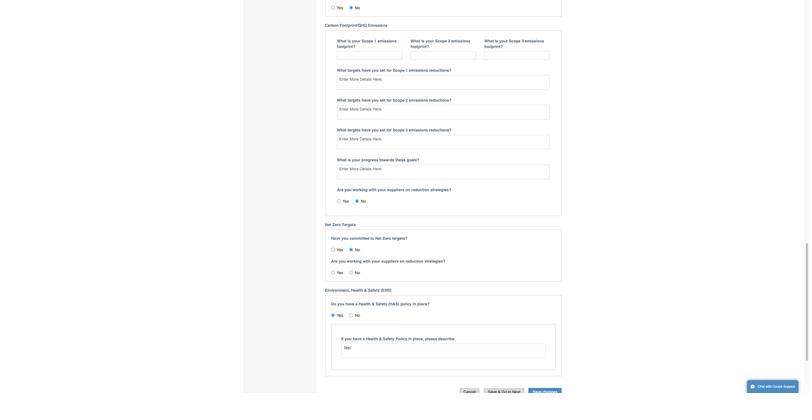 Task type: vqa. For each thing, say whether or not it's contained in the screenshot.
SETUP to the middle
no



Task type: locate. For each thing, give the bounding box(es) containing it.
what
[[337, 39, 347, 43], [411, 39, 420, 43], [485, 39, 494, 43], [337, 68, 347, 73], [337, 98, 347, 103], [337, 128, 347, 133], [337, 158, 347, 162]]

1 horizontal spatial zero
[[383, 236, 391, 241]]

support
[[784, 385, 796, 389]]

emissions up what is your scope 3 emissions footprint? text field
[[525, 39, 544, 43]]

emissions
[[378, 39, 397, 43], [451, 39, 471, 43], [525, 39, 544, 43], [409, 68, 428, 73], [409, 98, 428, 103], [409, 128, 428, 133]]

safety
[[368, 288, 380, 293], [376, 302, 388, 307], [383, 337, 395, 342]]

footprint? for what is your scope 3 emissions footprint?
[[485, 44, 503, 49]]

set for 1
[[380, 68, 386, 73]]

footprint? down footprint/ghg
[[337, 44, 356, 49]]

1 for from the top
[[387, 68, 392, 73]]

1 targets from the top
[[348, 68, 361, 73]]

1 vertical spatial net
[[375, 236, 382, 241]]

0 vertical spatial in
[[413, 302, 416, 307]]

0 vertical spatial zero
[[333, 223, 341, 227]]

what targets have you set for scope 2 emissions reductions?
[[337, 98, 452, 103]]

2 vertical spatial health
[[366, 337, 378, 342]]

1 set from the top
[[380, 68, 386, 73]]

& left policy
[[379, 337, 382, 342]]

0 vertical spatial 2
[[448, 39, 450, 43]]

to
[[371, 236, 374, 241]]

0 horizontal spatial 1
[[375, 39, 377, 43]]

health
[[351, 288, 363, 293], [359, 302, 371, 307], [366, 337, 378, 342]]

2 vertical spatial with
[[766, 385, 772, 389]]

what for what targets have you set for scope 3 emissions reductions?
[[337, 128, 347, 133]]

safety left (ehs)
[[368, 288, 380, 293]]

is left progress
[[348, 158, 351, 162]]

what is your scope 1 emissions footprint?
[[337, 39, 397, 49]]

what targets have you set for scope 1 emissions reductions?
[[337, 68, 452, 73]]

1 vertical spatial set
[[380, 98, 386, 103]]

1
[[375, 39, 377, 43], [406, 68, 408, 73]]

you
[[372, 68, 379, 73], [372, 98, 379, 103], [372, 128, 379, 133], [345, 188, 352, 192], [342, 236, 349, 241], [339, 259, 346, 264], [338, 302, 345, 307], [345, 337, 352, 342]]

in right policy
[[413, 302, 416, 307]]

health for do
[[359, 302, 371, 307]]

1 vertical spatial safety
[[376, 302, 388, 307]]

coupa
[[773, 385, 783, 389]]

with
[[369, 188, 377, 192], [363, 259, 371, 264], [766, 385, 772, 389]]

on
[[406, 188, 411, 192], [400, 259, 405, 264]]

3 for from the top
[[387, 128, 392, 133]]

None radio
[[331, 6, 335, 9], [350, 6, 353, 9], [350, 248, 353, 252], [331, 271, 335, 275], [350, 271, 353, 275], [331, 314, 335, 318], [331, 6, 335, 9], [350, 6, 353, 9], [350, 248, 353, 252], [331, 271, 335, 275], [350, 271, 353, 275], [331, 314, 335, 318]]

1 horizontal spatial 3
[[522, 39, 524, 43]]

is for what is your progress towards these goals?
[[348, 158, 351, 162]]

reductions? up what targets have you set for scope 3 emissions reductions? text field
[[429, 128, 452, 133]]

2 vertical spatial for
[[387, 128, 392, 133]]

strategies?
[[431, 188, 451, 192], [425, 259, 446, 264]]

in
[[413, 302, 416, 307], [408, 337, 412, 342]]

net
[[325, 223, 331, 227], [375, 236, 382, 241]]

1 horizontal spatial 2
[[448, 39, 450, 43]]

policy
[[396, 337, 407, 342]]

2 set from the top
[[380, 98, 386, 103]]

targets
[[348, 68, 361, 73], [348, 98, 361, 103], [348, 128, 361, 133]]

a for do
[[356, 302, 358, 307]]

is down footprint/ghg
[[348, 39, 351, 43]]

what inside what is your scope 2 emissions footprint?
[[411, 39, 420, 43]]

if you have a health & safety policy in place, please describe.
[[341, 337, 456, 342]]

3 set from the top
[[380, 128, 386, 133]]

3
[[522, 39, 524, 43], [406, 128, 408, 133]]

a for if
[[363, 337, 365, 342]]

your inside what is your scope 2 emissions footprint?
[[426, 39, 434, 43]]

1 horizontal spatial net
[[375, 236, 382, 241]]

zero left targets
[[333, 223, 341, 227]]

footprint?
[[337, 44, 356, 49], [411, 44, 429, 49], [485, 44, 503, 49]]

1 reductions? from the top
[[429, 68, 452, 73]]

please
[[425, 337, 437, 342]]

0 horizontal spatial a
[[356, 302, 358, 307]]

0 vertical spatial net
[[325, 223, 331, 227]]

working
[[353, 188, 368, 192], [347, 259, 362, 264]]

1 vertical spatial &
[[372, 302, 375, 307]]

what inside what is your scope 3 emissions footprint?
[[485, 39, 494, 43]]

is up the what is your scope 2 emissions footprint? text field
[[421, 39, 425, 43]]

3 reductions? from the top
[[429, 128, 452, 133]]

1 horizontal spatial footprint?
[[411, 44, 429, 49]]

safety left '(h&s)'
[[376, 302, 388, 307]]

reduction
[[412, 188, 430, 192], [406, 259, 424, 264]]

2 for from the top
[[387, 98, 392, 103]]

footprint? inside what is your scope 2 emissions footprint?
[[411, 44, 429, 49]]

is for what is your scope 1 emissions footprint?
[[348, 39, 351, 43]]

your
[[352, 39, 361, 43], [426, 39, 434, 43], [500, 39, 508, 43], [352, 158, 361, 162], [378, 188, 386, 192], [372, 259, 380, 264]]

& for (h&s)
[[372, 302, 375, 307]]

emissions down 'emissions'
[[378, 39, 397, 43]]

safety left policy
[[383, 337, 395, 342]]

targets for what targets have you set for scope 1 emissions reductions?
[[348, 68, 361, 73]]

0 horizontal spatial in
[[408, 337, 412, 342]]

footprint? inside what is your scope 1 emissions footprint?
[[337, 44, 356, 49]]

emissions inside what is your scope 1 emissions footprint?
[[378, 39, 397, 43]]

What targets have you set for Scope 2 emissions reductions? text field
[[337, 105, 550, 120]]

what for what is your scope 2 emissions footprint?
[[411, 39, 420, 43]]

suppliers
[[387, 188, 405, 192], [381, 259, 399, 264]]

0 vertical spatial safety
[[368, 288, 380, 293]]

2 horizontal spatial &
[[379, 337, 382, 342]]

1 vertical spatial health
[[359, 302, 371, 307]]

0 horizontal spatial footprint?
[[337, 44, 356, 49]]

0 vertical spatial 3
[[522, 39, 524, 43]]

& down environment, health & safety (ehs) in the left of the page
[[372, 302, 375, 307]]

1 vertical spatial reductions?
[[429, 98, 452, 103]]

2 vertical spatial safety
[[383, 337, 395, 342]]

footprint? up the what is your scope 2 emissions footprint? text field
[[411, 44, 429, 49]]

What is your Scope 3 emissions footprint? text field
[[485, 51, 550, 60]]

What is your progress towards these goals? text field
[[337, 165, 550, 179]]

1 horizontal spatial a
[[363, 337, 365, 342]]

set
[[380, 68, 386, 73], [380, 98, 386, 103], [380, 128, 386, 133]]

zero
[[333, 223, 341, 227], [383, 236, 391, 241]]

0 vertical spatial are you working with your suppliers on reduction strategies?
[[337, 188, 451, 192]]

1 horizontal spatial 1
[[406, 68, 408, 73]]

is for what is your scope 2 emissions footprint?
[[421, 39, 425, 43]]

yes up if
[[337, 314, 343, 318]]

environment, health & safety (ehs)
[[325, 288, 392, 293]]

reductions? up what targets have you set for scope 1 emissions reductions? text field
[[429, 68, 452, 73]]

2 targets from the top
[[348, 98, 361, 103]]

scope
[[362, 39, 373, 43], [435, 39, 447, 43], [509, 39, 521, 43], [393, 68, 405, 73], [393, 98, 405, 103], [393, 128, 405, 133]]

What targets have you set for Scope 1 emissions reductions? text field
[[337, 75, 550, 90]]

chat with coupa support button
[[747, 381, 799, 393]]

is up what is your scope 3 emissions footprint? text field
[[495, 39, 498, 43]]

for for 3
[[387, 128, 392, 133]]

emissions up the what is your scope 2 emissions footprint? text field
[[451, 39, 471, 43]]

2 footprint? from the left
[[411, 44, 429, 49]]

a down environment, health & safety (ehs) in the left of the page
[[356, 302, 358, 307]]

1 vertical spatial on
[[400, 259, 405, 264]]

If you have a Health & Safety Policy in place, please describe. text field
[[341, 344, 546, 359]]

environment,
[[325, 288, 350, 293]]

is inside what is your scope 1 emissions footprint?
[[348, 39, 351, 43]]

0 vertical spatial targets
[[348, 68, 361, 73]]

no
[[355, 6, 360, 10], [361, 199, 366, 204], [355, 248, 360, 252], [355, 271, 360, 275], [355, 314, 360, 318]]

emissions up what targets have you set for scope 2 emissions reductions? text box
[[409, 98, 428, 103]]

is
[[348, 39, 351, 43], [421, 39, 425, 43], [495, 39, 498, 43], [348, 158, 351, 162]]

scope inside what is your scope 1 emissions footprint?
[[362, 39, 373, 43]]

zero left the targets?
[[383, 236, 391, 241]]

1 vertical spatial targets
[[348, 98, 361, 103]]

1 vertical spatial zero
[[383, 236, 391, 241]]

2 vertical spatial &
[[379, 337, 382, 342]]

net up "have" on the left bottom of the page
[[325, 223, 331, 227]]

0 vertical spatial on
[[406, 188, 411, 192]]

0 vertical spatial 1
[[375, 39, 377, 43]]

what is your scope 2 emissions footprint?
[[411, 39, 471, 49]]

for
[[387, 68, 392, 73], [387, 98, 392, 103], [387, 128, 392, 133]]

is inside what is your scope 2 emissions footprint?
[[421, 39, 425, 43]]

0 horizontal spatial 3
[[406, 128, 408, 133]]

&
[[364, 288, 367, 293], [372, 302, 375, 307], [379, 337, 382, 342]]

committed
[[350, 236, 370, 241]]

what inside what is your scope 1 emissions footprint?
[[337, 39, 347, 43]]

is inside what is your scope 3 emissions footprint?
[[495, 39, 498, 43]]

are
[[337, 188, 344, 192], [331, 259, 338, 264]]

for for 1
[[387, 68, 392, 73]]

& up "do you have a health & safety (h&s) policy in place?"
[[364, 288, 367, 293]]

1 vertical spatial with
[[363, 259, 371, 264]]

2 reductions? from the top
[[429, 98, 452, 103]]

reductions? up what targets have you set for scope 2 emissions reductions? text box
[[429, 98, 452, 103]]

yes up targets
[[343, 199, 349, 204]]

2 vertical spatial set
[[380, 128, 386, 133]]

0 vertical spatial reductions?
[[429, 68, 452, 73]]

in left place,
[[408, 337, 412, 342]]

1 horizontal spatial &
[[372, 302, 375, 307]]

1 vertical spatial 2
[[406, 98, 408, 103]]

footprint? inside what is your scope 3 emissions footprint?
[[485, 44, 503, 49]]

2 horizontal spatial footprint?
[[485, 44, 503, 49]]

footprint/ghg
[[340, 23, 367, 28]]

reductions?
[[429, 68, 452, 73], [429, 98, 452, 103], [429, 128, 452, 133]]

net right to
[[375, 236, 382, 241]]

carbon footprint/ghg emissions
[[325, 23, 388, 28]]

2
[[448, 39, 450, 43], [406, 98, 408, 103]]

0 vertical spatial &
[[364, 288, 367, 293]]

your inside what is your scope 3 emissions footprint?
[[500, 39, 508, 43]]

policy
[[401, 302, 412, 307]]

0 vertical spatial a
[[356, 302, 358, 307]]

emissions up what targets have you set for scope 1 emissions reductions? text field
[[409, 68, 428, 73]]

0 vertical spatial set
[[380, 68, 386, 73]]

1 horizontal spatial on
[[406, 188, 411, 192]]

3 targets from the top
[[348, 128, 361, 133]]

safety for (h&s)
[[376, 302, 388, 307]]

2 vertical spatial reductions?
[[429, 128, 452, 133]]

None radio
[[337, 200, 341, 203], [355, 200, 359, 203], [331, 248, 335, 252], [350, 314, 353, 318], [337, 200, 341, 203], [355, 200, 359, 203], [331, 248, 335, 252], [350, 314, 353, 318]]

0 horizontal spatial on
[[400, 259, 405, 264]]

0 horizontal spatial net
[[325, 223, 331, 227]]

your inside what is your scope 1 emissions footprint?
[[352, 39, 361, 43]]

1 footprint? from the left
[[337, 44, 356, 49]]

chat with coupa support
[[758, 385, 796, 389]]

2 vertical spatial targets
[[348, 128, 361, 133]]

reductions? for what targets have you set for scope 2 emissions reductions?
[[429, 98, 452, 103]]

1 vertical spatial a
[[363, 337, 365, 342]]

towards
[[380, 158, 395, 162]]

a right if
[[363, 337, 365, 342]]

0 horizontal spatial &
[[364, 288, 367, 293]]

a
[[356, 302, 358, 307], [363, 337, 365, 342]]

0 vertical spatial for
[[387, 68, 392, 73]]

0 vertical spatial strategies?
[[431, 188, 451, 192]]

footprint? up what is your scope 3 emissions footprint? text field
[[485, 44, 503, 49]]

1 vertical spatial 3
[[406, 128, 408, 133]]

set for 3
[[380, 128, 386, 133]]

1 vertical spatial for
[[387, 98, 392, 103]]

are you working with your suppliers on reduction strategies?
[[337, 188, 451, 192], [331, 259, 446, 264]]

yes
[[337, 6, 343, 10], [343, 199, 349, 204], [337, 248, 343, 252], [337, 271, 343, 275], [337, 314, 343, 318]]

have
[[362, 68, 371, 73], [362, 98, 371, 103], [362, 128, 371, 133], [346, 302, 355, 307], [353, 337, 362, 342]]

3 footprint? from the left
[[485, 44, 503, 49]]



Task type: describe. For each thing, give the bounding box(es) containing it.
what for what targets have you set for scope 1 emissions reductions?
[[337, 68, 347, 73]]

your for what is your scope 1 emissions footprint?
[[352, 39, 361, 43]]

1 vertical spatial suppliers
[[381, 259, 399, 264]]

1 vertical spatial reduction
[[406, 259, 424, 264]]

targets for what targets have you set for scope 3 emissions reductions?
[[348, 128, 361, 133]]

What is your Scope 1 emissions footprint? text field
[[337, 51, 402, 60]]

1 vertical spatial 1
[[406, 68, 408, 73]]

emissions inside what is your scope 3 emissions footprint?
[[525, 39, 544, 43]]

1 vertical spatial are
[[331, 259, 338, 264]]

footprint? for what is your scope 1 emissions footprint?
[[337, 44, 356, 49]]

do you have a health & safety (h&s) policy in place?
[[331, 302, 430, 307]]

have for do you have a health & safety (h&s) policy in place?
[[346, 302, 355, 307]]

place?
[[418, 302, 430, 307]]

safety for policy
[[383, 337, 395, 342]]

yes up "environment,"
[[337, 271, 343, 275]]

1 vertical spatial are you working with your suppliers on reduction strategies?
[[331, 259, 446, 264]]

What is your Scope 2 emissions footprint? text field
[[411, 51, 476, 60]]

have for what targets have you set for scope 3 emissions reductions?
[[362, 128, 371, 133]]

0 vertical spatial with
[[369, 188, 377, 192]]

have you committed to net zero targets?
[[331, 236, 408, 241]]

what for what is your progress towards these goals?
[[337, 158, 347, 162]]

your for what is your progress towards these goals?
[[352, 158, 361, 162]]

yes up "carbon"
[[337, 6, 343, 10]]

what is your scope 3 emissions footprint?
[[485, 39, 544, 49]]

with inside button
[[766, 385, 772, 389]]

0 vertical spatial health
[[351, 288, 363, 293]]

footprint? for what is your scope 2 emissions footprint?
[[411, 44, 429, 49]]

1 vertical spatial in
[[408, 337, 412, 342]]

these
[[396, 158, 406, 162]]

set for 2
[[380, 98, 386, 103]]

for for 2
[[387, 98, 392, 103]]

have for what targets have you set for scope 2 emissions reductions?
[[362, 98, 371, 103]]

what targets have you set for scope 3 emissions reductions?
[[337, 128, 452, 133]]

health for if
[[366, 337, 378, 342]]

0 horizontal spatial zero
[[333, 223, 341, 227]]

scope inside what is your scope 2 emissions footprint?
[[435, 39, 447, 43]]

1 vertical spatial working
[[347, 259, 362, 264]]

1 vertical spatial strategies?
[[425, 259, 446, 264]]

carbon
[[325, 23, 339, 28]]

reductions? for what targets have you set for scope 3 emissions reductions?
[[429, 128, 452, 133]]

(ehs)
[[381, 288, 392, 293]]

0 vertical spatial suppliers
[[387, 188, 405, 192]]

& for policy
[[379, 337, 382, 342]]

emissions inside what is your scope 2 emissions footprint?
[[451, 39, 471, 43]]

have
[[331, 236, 341, 241]]

have for what targets have you set for scope 1 emissions reductions?
[[362, 68, 371, 73]]

targets for what targets have you set for scope 2 emissions reductions?
[[348, 98, 361, 103]]

what for what is your scope 1 emissions footprint?
[[337, 39, 347, 43]]

2 inside what is your scope 2 emissions footprint?
[[448, 39, 450, 43]]

do
[[331, 302, 336, 307]]

have for if you have a health & safety policy in place, please describe.
[[353, 337, 362, 342]]

reductions? for what targets have you set for scope 1 emissions reductions?
[[429, 68, 452, 73]]

if
[[341, 337, 344, 342]]

1 inside what is your scope 1 emissions footprint?
[[375, 39, 377, 43]]

what for what is your scope 3 emissions footprint?
[[485, 39, 494, 43]]

your for what is your scope 2 emissions footprint?
[[426, 39, 434, 43]]

what for what targets have you set for scope 2 emissions reductions?
[[337, 98, 347, 103]]

0 vertical spatial reduction
[[412, 188, 430, 192]]

your for what is your scope 3 emissions footprint?
[[500, 39, 508, 43]]

net zero targets
[[325, 223, 356, 227]]

1 horizontal spatial in
[[413, 302, 416, 307]]

targets?
[[392, 236, 408, 241]]

What targets have you set for Scope 3 emissions reductions? text field
[[337, 135, 550, 150]]

(h&s)
[[389, 302, 400, 307]]

0 vertical spatial are
[[337, 188, 344, 192]]

progress
[[362, 158, 378, 162]]

0 horizontal spatial 2
[[406, 98, 408, 103]]

describe.
[[439, 337, 456, 342]]

what is your progress towards these goals?
[[337, 158, 420, 162]]

emissions
[[368, 23, 388, 28]]

3 inside what is your scope 3 emissions footprint?
[[522, 39, 524, 43]]

targets
[[342, 223, 356, 227]]

emissions up what targets have you set for scope 3 emissions reductions? text field
[[409, 128, 428, 133]]

scope inside what is your scope 3 emissions footprint?
[[509, 39, 521, 43]]

place,
[[413, 337, 424, 342]]

goals?
[[407, 158, 420, 162]]

0 vertical spatial working
[[353, 188, 368, 192]]

is for what is your scope 3 emissions footprint?
[[495, 39, 498, 43]]

yes down "have" on the left bottom of the page
[[337, 248, 343, 252]]

chat
[[758, 385, 765, 389]]



